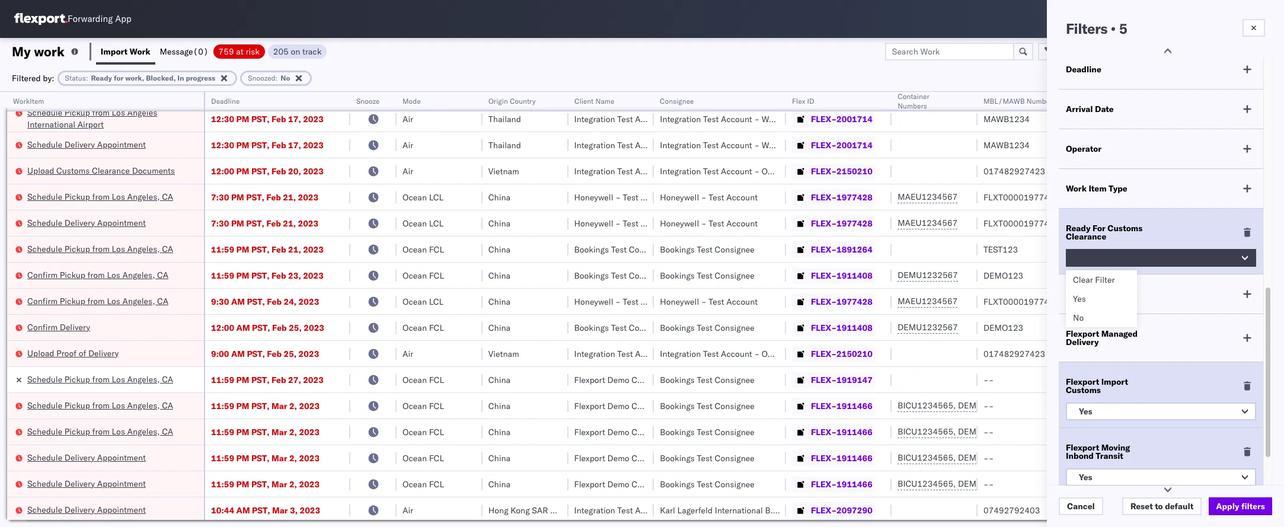 Task type: vqa. For each thing, say whether or not it's contained in the screenshot.
Shipment operations notice
no



Task type: describe. For each thing, give the bounding box(es) containing it.
pickup for first schedule pickup from los angeles, ca link from the bottom of the page
[[65, 426, 90, 437]]

item
[[1089, 183, 1107, 194]]

1 7:30 pm pst, feb 21, 2023 from the top
[[211, 192, 319, 203]]

team for second schedule delivery appointment link from the bottom
[[1189, 479, 1208, 490]]

4 11:59 pm pst, mar 2, 2023 from the top
[[211, 479, 320, 490]]

test 20 wi team assignment for 3rd schedule delivery appointment link from the bottom of the page
[[1149, 453, 1253, 464]]

batch action button
[[1200, 42, 1277, 60]]

4 schedule pickup from los angeles, ca link from the top
[[27, 400, 173, 411]]

11:59 pm pst, feb 23, 2023
[[211, 270, 324, 281]]

205 on track
[[273, 46, 322, 57]]

1 schedule delivery appointment button from the top
[[27, 86, 146, 99]]

hong
[[489, 505, 509, 516]]

2 schedule pickup from los angeles, ca link from the top
[[27, 243, 173, 255]]

-- for second schedule delivery appointment link from the bottom
[[984, 479, 994, 490]]

upload proof of delivery button
[[27, 347, 119, 360]]

11:59 pm pst, feb 21, 2023
[[211, 244, 324, 255]]

9 flex- from the top
[[812, 296, 837, 307]]

angeles, for first schedule pickup from los angeles, ca link from the bottom of the page
[[127, 426, 160, 437]]

workitem button
[[7, 94, 192, 106]]

4 ocean from the top
[[403, 244, 427, 255]]

1 wi from the top
[[1178, 453, 1187, 464]]

12:00 am pst, feb 25, 2023
[[211, 322, 325, 333]]

4 11:59 from the top
[[211, 375, 234, 385]]

work
[[34, 43, 65, 60]]

clearance inside ready for customs clearance
[[1067, 231, 1107, 242]]

at
[[236, 46, 244, 57]]

los for first schedule pickup from los angeles, ca link from the bottom of the page
[[112, 426, 125, 437]]

delivery for second schedule delivery appointment link from the top of the page
[[65, 139, 95, 150]]

clearance inside button
[[92, 165, 130, 176]]

resize handle column header for workitem button at the top left of the page
[[190, 92, 204, 527]]

flexport moving inbond transit
[[1067, 443, 1131, 462]]

: for snoozed
[[276, 73, 278, 82]]

flexport import customs
[[1067, 377, 1129, 396]]

flexport demo consignee for first schedule pickup from los angeles, ca link from the bottom of the page
[[575, 427, 672, 438]]

3 ocean fcl from the top
[[403, 322, 444, 333]]

12 resize handle column header from the left
[[1255, 92, 1269, 527]]

default
[[1166, 501, 1194, 512]]

2 17, from the top
[[288, 140, 301, 150]]

1 vertical spatial international
[[715, 505, 763, 516]]

2 integration test account - western digital from the top
[[660, 140, 820, 150]]

confirm pickup from los angeles, ca link for first confirm pickup from los angeles, ca button from the bottom of the page
[[27, 295, 169, 307]]

of
[[79, 348, 86, 359]]

deadline inside deadline button
[[211, 97, 240, 106]]

1 horizontal spatial deadline
[[1067, 64, 1102, 75]]

ready for customs clearance
[[1067, 223, 1143, 242]]

os
[[1251, 14, 1263, 23]]

017482927423 for 12:00 pm pst, feb 20, 2023
[[984, 166, 1046, 176]]

20,
[[288, 166, 301, 176]]

7 fcl from the top
[[429, 453, 444, 464]]

25, for 9:00 am pst, feb 25, 2023
[[284, 349, 297, 359]]

schedule for 3rd schedule delivery appointment link from the bottom of the page
[[27, 452, 62, 463]]

5 11:59 from the top
[[211, 401, 234, 411]]

bleckmann
[[797, 505, 839, 516]]

angeles, for third schedule pickup from los angeles, ca link from the bottom of the page
[[127, 374, 160, 385]]

upload for upload customs clearance documents
[[27, 165, 54, 176]]

1 confirm pickup from los angeles, ca button from the top
[[27, 269, 169, 282]]

3 flex- from the top
[[812, 140, 837, 150]]

schedule for first schedule pickup from los angeles, ca link from the top
[[27, 191, 62, 202]]

1 vertical spatial type
[[1108, 289, 1127, 300]]

mar for first schedule delivery appointment button from the bottom of the page
[[272, 505, 288, 516]]

2 flexport demo consignee from the top
[[575, 401, 672, 411]]

customs inside upload customs clearance documents link
[[56, 165, 90, 176]]

feb left 20,
[[272, 166, 286, 176]]

1 flex- from the top
[[812, 88, 837, 98]]

5 fcl from the top
[[429, 401, 444, 411]]

6 schedule delivery appointment button from the top
[[27, 504, 146, 517]]

client
[[575, 97, 594, 106]]

angeles, for fourth schedule pickup from los angeles, ca link from the top
[[127, 400, 160, 411]]

appointment for 3rd schedule delivery appointment link from the bottom of the page
[[97, 452, 146, 463]]

11:59 for 1st the schedule pickup from los angeles, ca button from the bottom of the page
[[211, 427, 234, 438]]

1 digital from the top
[[795, 114, 820, 124]]

1919147
[[837, 375, 873, 385]]

16,
[[288, 88, 301, 98]]

bicu1234565, for first schedule pickup from los angeles, ca link from the bottom of the page
[[898, 427, 957, 437]]

20 for 3rd schedule delivery appointment link from the bottom of the page
[[1166, 453, 1176, 464]]

work inside button
[[130, 46, 150, 57]]

2 maeu1234567 from the top
[[898, 218, 958, 228]]

appointment for second schedule delivery appointment link from the bottom
[[97, 478, 146, 489]]

23,
[[288, 270, 301, 281]]

1 mawb1234 from the top
[[984, 114, 1030, 124]]

los for schedule pickup from los angeles international airport link
[[112, 107, 125, 118]]

10 flex- from the top
[[812, 322, 837, 333]]

1 lcl from the top
[[429, 88, 444, 98]]

demo for 3rd schedule delivery appointment link from the bottom of the page
[[608, 453, 630, 464]]

forwarding app link
[[14, 13, 131, 25]]

proof
[[56, 348, 77, 359]]

from for schedule pickup from los angeles international airport link
[[92, 107, 110, 118]]

appointment for 1st schedule delivery appointment link from the top of the page
[[97, 87, 146, 98]]

1 12:30 from the top
[[211, 114, 234, 124]]

karl lagerfeld international b.v c/o bleckmann
[[660, 505, 839, 516]]

apply filters
[[1217, 501, 1266, 512]]

products,
[[682, 88, 718, 98]]

flex-1977428 for schedule pickup from los angeles, ca
[[812, 192, 873, 203]]

1911408 for 11:59 pm pst, feb 23, 2023
[[837, 270, 873, 281]]

filters
[[1067, 20, 1108, 37]]

filtered by:
[[12, 73, 54, 83]]

4 2, from the top
[[289, 479, 297, 490]]

schedule for first schedule pickup from los angeles, ca link from the bottom of the page
[[27, 426, 62, 437]]

app
[[115, 13, 131, 25]]

track
[[303, 46, 322, 57]]

11 ocean from the top
[[403, 453, 427, 464]]

9:30 am pst, feb 24, 2023
[[211, 296, 319, 307]]

24,
[[284, 296, 297, 307]]

bicu1234565, for 3rd schedule delivery appointment link from the bottom of the page
[[898, 453, 957, 463]]

schedule pickup from los angeles international airport
[[27, 107, 157, 130]]

ready inside ready for customs clearance
[[1067, 223, 1091, 234]]

0 horizontal spatial no
[[281, 73, 290, 82]]

4 air from the top
[[403, 349, 414, 359]]

1 ocean from the top
[[403, 88, 427, 98]]

3 lcl from the top
[[429, 218, 444, 229]]

kong
[[511, 505, 530, 516]]

bicu1234565, for second schedule delivery appointment link from the bottom
[[898, 479, 957, 489]]

schedule delivery appointment for 3rd schedule delivery appointment link from the bottom of the page
[[27, 452, 146, 463]]

1 ocean fcl from the top
[[403, 244, 444, 255]]

5 schedule delivery appointment link from the top
[[27, 478, 146, 490]]

air for schedule delivery appointment
[[403, 505, 414, 516]]

feb left '16,'
[[272, 88, 286, 98]]

3 fcl from the top
[[429, 322, 444, 333]]

container
[[898, 92, 930, 101]]

flex-2150210 for 12:00 pm pst, feb 20, 2023
[[812, 166, 873, 176]]

batch
[[1218, 46, 1241, 57]]

2 flex-1977428 from the top
[[812, 218, 873, 229]]

customs for flexport import customs
[[1067, 385, 1102, 396]]

otter products - test account
[[575, 88, 689, 98]]

schedule pickup from los angeles international airport link
[[27, 106, 189, 130]]

8 flex- from the top
[[812, 270, 837, 281]]

11:59 for 4th schedule delivery appointment button from the top
[[211, 453, 234, 464]]

maeu1234567 for confirm pickup from los angeles, ca
[[898, 296, 958, 307]]

3,
[[290, 505, 298, 516]]

confirm delivery button
[[27, 321, 90, 334]]

origin country
[[489, 97, 536, 106]]

assignment for 3rd schedule delivery appointment link from the bottom of the page
[[1210, 453, 1253, 464]]

2 lcl from the top
[[429, 192, 444, 203]]

3 2, from the top
[[289, 453, 297, 464]]

4 fcl from the top
[[429, 375, 444, 385]]

deadline button
[[205, 94, 339, 106]]

os button
[[1243, 5, 1271, 33]]

feb down 12:00 am pst, feb 25, 2023
[[267, 349, 282, 359]]

reset to default
[[1131, 501, 1194, 512]]

1 7:30 from the top
[[211, 192, 229, 203]]

international inside the schedule pickup from los angeles international airport
[[27, 119, 75, 130]]

feb up 11:59 pm pst, feb 21, 2023
[[267, 218, 281, 229]]

feb left 24,
[[267, 296, 282, 307]]

flex
[[793, 97, 806, 106]]

snoozed
[[248, 73, 276, 82]]

2 schedule delivery appointment button from the top
[[27, 139, 146, 152]]

2 wi from the top
[[1178, 479, 1187, 490]]

1 1911466 from the top
[[837, 401, 873, 411]]

flex-1919147
[[812, 375, 873, 385]]

consignee button
[[655, 94, 775, 106]]

2 12:30 pm pst, feb 17, 2023 from the top
[[211, 140, 324, 150]]

2 1977428 from the top
[[837, 218, 873, 229]]

b.v
[[766, 505, 779, 516]]

action
[[1243, 46, 1270, 57]]

schedule delivery appointment for 1st schedule delivery appointment link from the top of the page
[[27, 87, 146, 98]]

origin country button
[[483, 94, 557, 106]]

arrival
[[1067, 104, 1094, 114]]

sar
[[532, 505, 548, 516]]

mode
[[403, 97, 421, 106]]

2 air from the top
[[403, 140, 414, 150]]

yes button for flexport moving inbond transit
[[1067, 469, 1257, 486]]

angeles, for 4th schedule pickup from los angeles, ca link from the bottom
[[127, 244, 160, 254]]

flex id button
[[787, 94, 880, 106]]

1 11:59 pm pst, mar 2, 2023 from the top
[[211, 401, 320, 411]]

resize handle column header for mbl/mawb numbers button
[[1129, 92, 1143, 527]]

11:59 pm pst, feb 27, 2023
[[211, 375, 324, 385]]

on
[[291, 46, 300, 57]]

07492792403
[[984, 505, 1041, 516]]

3 schedule pickup from los angeles, ca button from the top
[[27, 400, 173, 413]]

test123
[[984, 244, 1019, 255]]

4 lcl from the top
[[429, 296, 444, 307]]

upload customs clearance documents
[[27, 165, 175, 176]]

2 7:30 from the top
[[211, 218, 229, 229]]

pickup for fourth schedule pickup from los angeles, ca link from the top
[[65, 400, 90, 411]]

confirm delivery
[[27, 322, 90, 333]]

feb left the 23,
[[272, 270, 286, 281]]

2 11:59 pm pst, mar 2, 2023 from the top
[[211, 427, 320, 438]]

13 flex- from the top
[[812, 401, 837, 411]]

otter products, llc
[[660, 88, 735, 98]]

2 -- from the top
[[984, 401, 994, 411]]

1 17, from the top
[[288, 114, 301, 124]]

inbond
[[1067, 451, 1094, 462]]

5 ocean fcl from the top
[[403, 401, 444, 411]]

2 ocean lcl from the top
[[403, 192, 444, 203]]

2150210 for 9:00 am pst, feb 25, 2023
[[837, 349, 873, 359]]

1 thailand from the top
[[489, 114, 521, 124]]

2 7:30 pm pst, feb 21, 2023 from the top
[[211, 218, 319, 229]]

12:00 pm pst, feb 20, 2023
[[211, 166, 324, 176]]

mbl/mawb
[[984, 97, 1025, 106]]

customs for ready for customs clearance
[[1108, 223, 1143, 234]]

2 thailand from the top
[[489, 140, 521, 150]]

2 fcl from the top
[[429, 270, 444, 281]]

flex-1891264
[[812, 244, 873, 255]]

transit
[[1097, 451, 1124, 462]]

1988285
[[837, 88, 873, 98]]

017482927423 for 9:00 am pst, feb 25, 2023
[[984, 349, 1046, 359]]

my
[[12, 43, 31, 60]]

9 ocean from the top
[[403, 401, 427, 411]]

5 ocean from the top
[[403, 270, 427, 281]]

for
[[114, 73, 124, 82]]

feb up 11:59 pm pst, feb 23, 2023 at the left of the page
[[272, 244, 286, 255]]

message (0)
[[160, 46, 209, 57]]

flxt00001977428a for schedule pickup from los angeles, ca
[[984, 192, 1066, 203]]

filter
[[1096, 275, 1116, 285]]

bicu1234565, demu1232567 for 4th schedule delivery appointment button from the top
[[898, 453, 1019, 463]]

21, for schedule pickup from los angeles, ca
[[288, 244, 301, 255]]

products
[[596, 88, 630, 98]]

1 vertical spatial work
[[1067, 183, 1087, 194]]

feb down 12:00 pm pst, feb 20, 2023
[[267, 192, 281, 203]]

message
[[160, 46, 193, 57]]

1 bicu1234565, demu1232567 from the top
[[898, 400, 1019, 411]]

4 1911466 from the top
[[837, 479, 873, 490]]

4 schedule pickup from los angeles, ca button from the top
[[27, 426, 173, 439]]

8 fcl from the top
[[429, 479, 444, 490]]

work item type
[[1067, 183, 1128, 194]]

work,
[[125, 73, 144, 82]]

resize handle column header for client name button
[[640, 92, 655, 527]]

2 schedule delivery appointment link from the top
[[27, 139, 146, 150]]

21, for schedule delivery appointment
[[283, 218, 296, 229]]

bicu1234565, demu1232567 for fifth schedule delivery appointment button
[[898, 479, 1019, 489]]

from for third schedule pickup from los angeles, ca link from the bottom of the page
[[92, 374, 110, 385]]

11 resize handle column header from the left
[[1215, 92, 1229, 527]]

0 vertical spatial 21,
[[283, 192, 296, 203]]

10:44 am pst, mar 3, 2023
[[211, 505, 320, 516]]

759 at risk
[[219, 46, 260, 57]]

759
[[219, 46, 234, 57]]

Search Work text field
[[886, 42, 1015, 60]]

3 flex-1911466 from the top
[[812, 453, 873, 464]]

by:
[[43, 73, 54, 83]]

1977428 for confirm pickup from los angeles, ca
[[837, 296, 873, 307]]

forwarding
[[68, 13, 113, 25]]

otter for otter products, llc
[[660, 88, 680, 98]]

name
[[596, 97, 614, 106]]

1 fcl from the top
[[429, 244, 444, 255]]

pickup for schedule pickup from los angeles international airport link
[[65, 107, 90, 118]]

demo123 for 12:00 am pst, feb 25, 2023
[[984, 322, 1024, 333]]

6 fcl from the top
[[429, 427, 444, 438]]

1 integration test account - western digital from the top
[[660, 114, 820, 124]]

5
[[1120, 20, 1128, 37]]

1 schedule delivery appointment link from the top
[[27, 86, 146, 98]]

blocked,
[[146, 73, 176, 82]]



Task type: locate. For each thing, give the bounding box(es) containing it.
schedule for 4th schedule delivery appointment link from the bottom
[[27, 217, 62, 228]]

1 vertical spatial 12:30 pm pst, feb 17, 2023
[[211, 140, 324, 150]]

0 vertical spatial deadline
[[1067, 64, 1102, 75]]

1 vertical spatial 1977428
[[837, 218, 873, 229]]

deadline up arrival
[[1067, 64, 1102, 75]]

1 vertical spatial digital
[[795, 140, 820, 150]]

12:00 for 12:00 pm pst, feb 20, 2023
[[211, 166, 234, 176]]

otter left name at top left
[[575, 88, 594, 98]]

1 vertical spatial mawb1234
[[984, 140, 1030, 150]]

5 resize handle column header from the left
[[554, 92, 569, 527]]

12:00
[[211, 166, 234, 176], [211, 322, 234, 333]]

2 vertical spatial maeu1234567
[[898, 296, 958, 307]]

status : ready for work, blocked, in progress
[[65, 73, 215, 82]]

flex-1911408 down flex-1891264
[[812, 270, 873, 281]]

client name
[[575, 97, 614, 106]]

am right 9:00
[[231, 349, 245, 359]]

vietnam for 9:00 am pst, feb 25, 2023
[[489, 349, 520, 359]]

4 ocean lcl from the top
[[403, 296, 444, 307]]

1 vertical spatial thailand
[[489, 140, 521, 150]]

am for 10:44
[[236, 505, 250, 516]]

mar for 4th schedule delivery appointment button from the top
[[272, 453, 287, 464]]

thailand
[[489, 114, 521, 124], [489, 140, 521, 150]]

otter left the products, at the right of page
[[660, 88, 680, 98]]

1 vertical spatial 017482927423
[[984, 349, 1046, 359]]

3 flexport demo consignee from the top
[[575, 427, 672, 438]]

integration test account - western digital down "consignee" button
[[660, 140, 820, 150]]

0 vertical spatial 25,
[[289, 322, 302, 333]]

0 vertical spatial maeu1234567
[[898, 192, 958, 202]]

arrival date
[[1067, 104, 1115, 114]]

yes button up moving
[[1067, 403, 1257, 421]]

0 horizontal spatial import
[[101, 46, 128, 57]]

0 horizontal spatial numbers
[[898, 101, 928, 110]]

confirm inside button
[[27, 322, 58, 333]]

3 schedule delivery appointment from the top
[[27, 217, 146, 228]]

3 resize handle column header from the left
[[383, 92, 397, 527]]

lagerfeld
[[678, 505, 713, 516]]

import up for
[[101, 46, 128, 57]]

1 vertical spatial 1911408
[[837, 322, 873, 333]]

china
[[489, 88, 511, 98], [489, 192, 511, 203], [489, 218, 511, 229], [489, 244, 511, 255], [489, 270, 511, 281], [489, 296, 511, 307], [489, 322, 511, 333], [489, 375, 511, 385], [489, 401, 511, 411], [489, 427, 511, 438], [489, 453, 511, 464], [489, 479, 511, 490], [551, 505, 573, 516]]

1 vertical spatial 21,
[[283, 218, 296, 229]]

0 vertical spatial test
[[1149, 453, 1164, 464]]

1 12:00 from the top
[[211, 166, 234, 176]]

list box containing clear filter
[[1067, 271, 1138, 327]]

appointment for sixth schedule delivery appointment link from the top of the page
[[97, 505, 146, 515]]

workitem
[[13, 97, 44, 106]]

1 2001714 from the top
[[837, 114, 873, 124]]

11:59 for fifth schedule delivery appointment button
[[211, 479, 234, 490]]

from for 4th schedule pickup from los angeles, ca link from the bottom
[[92, 244, 110, 254]]

documents
[[132, 165, 175, 176]]

0 vertical spatial yes button
[[1067, 403, 1257, 421]]

los for 4th schedule pickup from los angeles, ca link from the bottom
[[112, 244, 125, 254]]

21, down 20,
[[283, 192, 296, 203]]

2 appointment from the top
[[97, 139, 146, 150]]

7 ocean from the top
[[403, 322, 427, 333]]

upload inside button
[[27, 165, 54, 176]]

8 schedule from the top
[[27, 400, 62, 411]]

0 vertical spatial 20
[[1166, 453, 1176, 464]]

los for third schedule pickup from los angeles, ca link from the bottom of the page
[[112, 374, 125, 385]]

pickup inside the schedule pickup from los angeles international airport
[[65, 107, 90, 118]]

5 schedule pickup from los angeles, ca from the top
[[27, 426, 173, 437]]

3 schedule delivery appointment link from the top
[[27, 217, 146, 229]]

yes down clear
[[1074, 294, 1087, 304]]

pst,
[[252, 88, 270, 98], [252, 114, 270, 124], [252, 140, 270, 150], [252, 166, 270, 176], [246, 192, 264, 203], [246, 218, 264, 229], [252, 244, 270, 255], [252, 270, 270, 281], [247, 296, 265, 307], [252, 322, 270, 333], [247, 349, 265, 359], [252, 375, 270, 385], [252, 401, 270, 411], [252, 427, 270, 438], [252, 453, 270, 464], [252, 479, 270, 490], [252, 505, 270, 516]]

flex-1911408
[[812, 270, 873, 281], [812, 322, 873, 333]]

1 horizontal spatial otter
[[660, 88, 680, 98]]

bicu1234565,
[[898, 400, 957, 411], [898, 427, 957, 437], [898, 453, 957, 463], [898, 479, 957, 489]]

deadline down "progress"
[[211, 97, 240, 106]]

schedule delivery appointment for 4th schedule delivery appointment link from the bottom
[[27, 217, 146, 228]]

2097290
[[837, 505, 873, 516]]

17,
[[288, 114, 301, 124], [288, 140, 301, 150]]

0 vertical spatial demo123
[[984, 270, 1024, 281]]

8 ocean fcl from the top
[[403, 479, 444, 490]]

hong kong sar china
[[489, 505, 573, 516]]

flxt00001977428a
[[984, 192, 1066, 203], [984, 218, 1066, 229], [984, 296, 1066, 307]]

0 horizontal spatial :
[[86, 73, 88, 82]]

25, down 24,
[[289, 322, 302, 333]]

confirm for 12:00 am pst, feb 25, 2023
[[27, 322, 58, 333]]

3 -- from the top
[[984, 427, 994, 438]]

1911408 up 1919147
[[837, 322, 873, 333]]

1 team from the top
[[1189, 453, 1208, 464]]

0 vertical spatial team
[[1189, 453, 1208, 464]]

clearance left documents
[[92, 165, 130, 176]]

0 vertical spatial 1911408
[[837, 270, 873, 281]]

1 vertical spatial confirm
[[27, 296, 58, 306]]

no down exception
[[1074, 313, 1085, 323]]

upload proof of delivery link
[[27, 347, 119, 359]]

cancel
[[1068, 501, 1096, 512]]

7 schedule from the top
[[27, 374, 62, 385]]

delivery for 4th schedule delivery appointment link from the bottom
[[65, 217, 95, 228]]

16 flex- from the top
[[812, 479, 837, 490]]

5 schedule delivery appointment from the top
[[27, 478, 146, 489]]

schedule pickup from los angeles, ca for fourth the schedule pickup from los angeles, ca button from the bottom of the page
[[27, 191, 173, 202]]

0 horizontal spatial work
[[130, 46, 150, 57]]

11 flex- from the top
[[812, 349, 837, 359]]

7:30 pm pst, feb 21, 2023 up 11:59 pm pst, feb 21, 2023
[[211, 218, 319, 229]]

schedule pickup from los angeles, ca for third the schedule pickup from los angeles, ca button from the top of the page
[[27, 400, 173, 411]]

25, up 27,
[[284, 349, 297, 359]]

17 flex- from the top
[[812, 505, 837, 516]]

container numbers
[[898, 92, 930, 110]]

5 air from the top
[[403, 505, 414, 516]]

1 vertical spatial no
[[1074, 313, 1085, 323]]

integration test account - on ag
[[575, 166, 702, 176], [660, 166, 788, 176], [575, 349, 702, 359], [660, 349, 788, 359]]

0 vertical spatial 7:30 pm pst, feb 21, 2023
[[211, 192, 319, 203]]

type
[[1109, 183, 1128, 194], [1108, 289, 1127, 300]]

1 horizontal spatial import
[[1102, 377, 1129, 387]]

17, up 20,
[[288, 140, 301, 150]]

resize handle column header for "consignee" button
[[772, 92, 787, 527]]

6 flex- from the top
[[812, 218, 837, 229]]

feb down 24,
[[272, 322, 287, 333]]

2 2001714 from the top
[[837, 140, 873, 150]]

2 vertical spatial 21,
[[288, 244, 301, 255]]

origin
[[489, 97, 508, 106]]

flex-1911408 up the flex-1919147
[[812, 322, 873, 333]]

yes down flexport import customs
[[1080, 406, 1093, 417]]

2150210 for 12:00 pm pst, feb 20, 2023
[[837, 166, 873, 176]]

1 schedule pickup from los angeles, ca button from the top
[[27, 191, 173, 204]]

reset to default button
[[1123, 498, 1203, 516]]

0 vertical spatial no
[[281, 73, 290, 82]]

2 test from the top
[[1149, 479, 1164, 490]]

schedule delivery appointment for sixth schedule delivery appointment link from the top of the page
[[27, 505, 146, 515]]

12 schedule from the top
[[27, 505, 62, 515]]

1 vertical spatial confirm pickup from los angeles, ca button
[[27, 295, 169, 308]]

11:59 for 2nd the schedule pickup from los angeles, ca button
[[211, 244, 234, 255]]

import inside import work button
[[101, 46, 128, 57]]

work left item
[[1067, 183, 1087, 194]]

2 1911408 from the top
[[837, 322, 873, 333]]

11:59 for 1st confirm pickup from los angeles, ca button from the top of the page
[[211, 270, 234, 281]]

7:30 up 11:59 pm pst, feb 21, 2023
[[211, 218, 229, 229]]

customs down airport
[[56, 165, 90, 176]]

maeu1234567 for schedule pickup from los angeles, ca
[[898, 192, 958, 202]]

flexport demo consignee for 3rd schedule delivery appointment link from the bottom of the page
[[575, 453, 672, 464]]

1 2, from the top
[[289, 401, 297, 411]]

12 ocean from the top
[[403, 479, 427, 490]]

1 vertical spatial flex-1977428
[[812, 218, 873, 229]]

numbers for container numbers
[[898, 101, 928, 110]]

schedule pickup from los angeles, ca for 2nd the schedule pickup from los angeles, ca button
[[27, 244, 173, 254]]

schedule for sixth schedule delivery appointment link from the top of the page
[[27, 505, 62, 515]]

2 : from the left
[[276, 73, 278, 82]]

test for 3rd schedule delivery appointment link from the bottom of the page
[[1149, 453, 1164, 464]]

customs inside ready for customs clearance
[[1108, 223, 1143, 234]]

12:30 up 12:00 pm pst, feb 20, 2023
[[211, 140, 234, 150]]

customs inside flexport import customs
[[1067, 385, 1102, 396]]

1 horizontal spatial customs
[[1067, 385, 1102, 396]]

confirm pickup from los angeles, ca link for 1st confirm pickup from los angeles, ca button from the top of the page
[[27, 269, 169, 281]]

0 vertical spatial wi
[[1178, 453, 1187, 464]]

1 vertical spatial integration test account - western digital
[[660, 140, 820, 150]]

10 ocean from the top
[[403, 427, 427, 438]]

2001714
[[837, 114, 873, 124], [837, 140, 873, 150]]

otter
[[575, 88, 594, 98], [660, 88, 680, 98]]

2 schedule pickup from los angeles, ca from the top
[[27, 244, 173, 254]]

1 vertical spatial 12:30
[[211, 140, 234, 150]]

7 ocean fcl from the top
[[403, 453, 444, 464]]

0 vertical spatial work
[[130, 46, 150, 57]]

12:30 pm pst, feb 17, 2023 down deadline button
[[211, 114, 324, 124]]

2 vertical spatial customs
[[1067, 385, 1102, 396]]

cancel button
[[1060, 498, 1104, 516]]

fcl
[[429, 244, 444, 255], [429, 270, 444, 281], [429, 322, 444, 333], [429, 375, 444, 385], [429, 401, 444, 411], [429, 427, 444, 438], [429, 453, 444, 464], [429, 479, 444, 490]]

1 -- from the top
[[984, 375, 994, 385]]

resize handle column header for 'container numbers' button
[[964, 92, 978, 527]]

clearance up clear
[[1067, 231, 1107, 242]]

4 flex-1911466 from the top
[[812, 479, 873, 490]]

feb up 12:00 pm pst, feb 20, 2023
[[272, 140, 286, 150]]

10:44
[[211, 505, 234, 516]]

20 for second schedule delivery appointment link from the bottom
[[1166, 479, 1176, 490]]

1 demo from the top
[[608, 375, 630, 385]]

0 vertical spatial 7:30
[[211, 192, 229, 203]]

lcl
[[429, 88, 444, 98], [429, 192, 444, 203], [429, 218, 444, 229], [429, 296, 444, 307]]

yes down inbond
[[1080, 472, 1093, 483]]

6 schedule delivery appointment from the top
[[27, 505, 146, 515]]

am for 9:00
[[231, 349, 245, 359]]

test
[[639, 88, 655, 98], [704, 114, 719, 124], [704, 140, 719, 150], [618, 166, 633, 176], [704, 166, 719, 176], [623, 192, 639, 203], [709, 192, 725, 203], [623, 218, 639, 229], [709, 218, 725, 229], [611, 244, 627, 255], [697, 244, 713, 255], [611, 270, 627, 281], [697, 270, 713, 281], [623, 296, 639, 307], [709, 296, 725, 307], [611, 322, 627, 333], [697, 322, 713, 333], [618, 349, 633, 359], [704, 349, 719, 359], [697, 375, 713, 385], [697, 401, 713, 411], [697, 427, 713, 438], [697, 453, 713, 464], [697, 479, 713, 490]]

los inside the schedule pickup from los angeles international airport
[[112, 107, 125, 118]]

work up status : ready for work, blocked, in progress
[[130, 46, 150, 57]]

0 horizontal spatial otter
[[575, 88, 594, 98]]

customs right for
[[1108, 223, 1143, 234]]

team
[[1189, 453, 1208, 464], [1189, 479, 1208, 490]]

feb left 27,
[[272, 375, 286, 385]]

pickup for 4th schedule pickup from los angeles, ca link from the bottom
[[65, 244, 90, 254]]

2 demo from the top
[[608, 401, 630, 411]]

import inside flexport import customs
[[1102, 377, 1129, 387]]

1 vertical spatial 2001714
[[837, 140, 873, 150]]

schedule for second schedule delivery appointment link from the bottom
[[27, 478, 62, 489]]

numbers down container at the right of page
[[898, 101, 928, 110]]

1 vertical spatial customs
[[1108, 223, 1143, 234]]

customs
[[56, 165, 90, 176], [1108, 223, 1143, 234], [1067, 385, 1102, 396]]

2 vertical spatial flex-1977428
[[812, 296, 873, 307]]

upload inside button
[[27, 348, 54, 359]]

1 yes button from the top
[[1067, 403, 1257, 421]]

25, for 12:00 am pst, feb 25, 2023
[[289, 322, 302, 333]]

test up to
[[1149, 479, 1164, 490]]

11:59 pm pst, feb 16, 2023
[[211, 88, 324, 98]]

2 12:30 from the top
[[211, 140, 234, 150]]

1 vertical spatial yes
[[1080, 406, 1093, 417]]

1 11:59 from the top
[[211, 88, 234, 98]]

20 up reset to default
[[1166, 453, 1176, 464]]

filters
[[1242, 501, 1266, 512]]

3 11:59 pm pst, mar 2, 2023 from the top
[[211, 453, 320, 464]]

4 ocean fcl from the top
[[403, 375, 444, 385]]

yes
[[1074, 294, 1087, 304], [1080, 406, 1093, 417], [1080, 472, 1093, 483]]

1 12:30 pm pst, feb 17, 2023 from the top
[[211, 114, 324, 124]]

2001714 down 'flex id' button
[[837, 140, 873, 150]]

4 resize handle column header from the left
[[469, 92, 483, 527]]

3 1977428 from the top
[[837, 296, 873, 307]]

1 test 20 wi team assignment from the top
[[1149, 453, 1253, 464]]

0 vertical spatial confirm pickup from los angeles, ca
[[27, 270, 169, 280]]

resize handle column header for mode button
[[469, 92, 483, 527]]

honeywell
[[575, 192, 614, 203], [660, 192, 700, 203], [575, 218, 614, 229], [660, 218, 700, 229], [575, 296, 614, 307], [660, 296, 700, 307]]

1 vertical spatial import
[[1102, 377, 1129, 387]]

delivery for 1st schedule delivery appointment link from the top of the page
[[65, 87, 95, 98]]

0 vertical spatial digital
[[795, 114, 820, 124]]

12:30 pm pst, feb 17, 2023 up 12:00 pm pst, feb 20, 2023
[[211, 140, 324, 150]]

c/o
[[781, 505, 795, 516]]

1 vertical spatial ready
[[1067, 223, 1091, 234]]

21, up the 23,
[[288, 244, 301, 255]]

0 vertical spatial integration test account - western digital
[[660, 114, 820, 124]]

am down 9:30 am pst, feb 24, 2023
[[236, 322, 250, 333]]

1 flexport demo consignee from the top
[[575, 375, 672, 385]]

ready
[[91, 73, 112, 82], [1067, 223, 1091, 234]]

2 horizontal spatial customs
[[1108, 223, 1143, 234]]

5 appointment from the top
[[97, 478, 146, 489]]

7 flex- from the top
[[812, 244, 837, 255]]

pickup for third schedule pickup from los angeles, ca link from the bottom of the page
[[65, 374, 90, 385]]

2 team from the top
[[1189, 479, 1208, 490]]

14 flex- from the top
[[812, 427, 837, 438]]

no inside list box
[[1074, 313, 1085, 323]]

12:30 down "progress"
[[211, 114, 234, 124]]

demo123 for 11:59 pm pst, feb 23, 2023
[[984, 270, 1024, 281]]

0 vertical spatial 17,
[[288, 114, 301, 124]]

on
[[676, 166, 689, 176], [762, 166, 774, 176], [676, 349, 689, 359], [762, 349, 774, 359]]

3 schedule delivery appointment button from the top
[[27, 217, 146, 230]]

feb down deadline button
[[272, 114, 286, 124]]

0 vertical spatial type
[[1109, 183, 1128, 194]]

0 vertical spatial 2001714
[[837, 114, 873, 124]]

2 vertical spatial confirm
[[27, 322, 58, 333]]

1 horizontal spatial ready
[[1067, 223, 1091, 234]]

numbers right the "mbl/mawb"
[[1027, 97, 1057, 106]]

0 horizontal spatial deadline
[[211, 97, 240, 106]]

air for schedule pickup from los angeles international airport
[[403, 114, 414, 124]]

am right 10:44
[[236, 505, 250, 516]]

0 vertical spatial 12:00
[[211, 166, 234, 176]]

1 vertical spatial test 20 wi team assignment
[[1149, 479, 1253, 490]]

yes for flexport import customs
[[1080, 406, 1093, 417]]

air
[[403, 114, 414, 124], [403, 140, 414, 150], [403, 166, 414, 176], [403, 349, 414, 359], [403, 505, 414, 516]]

flex-2150210
[[812, 166, 873, 176], [812, 349, 873, 359]]

flxt00001977428a for confirm pickup from los angeles, ca
[[984, 296, 1066, 307]]

flexport inside flexport import customs
[[1067, 377, 1100, 387]]

actions
[[1236, 97, 1261, 106]]

from for first schedule pickup from los angeles, ca link from the top
[[92, 191, 110, 202]]

4 bicu1234565, from the top
[[898, 479, 957, 489]]

demu1232567
[[898, 270, 959, 281], [898, 322, 959, 333], [959, 400, 1019, 411], [959, 427, 1019, 437], [959, 453, 1019, 463], [959, 479, 1019, 489]]

reset
[[1131, 501, 1154, 512]]

1 vertical spatial 7:30 pm pst, feb 21, 2023
[[211, 218, 319, 229]]

bookings test consignee
[[575, 244, 669, 255], [660, 244, 755, 255], [575, 270, 669, 281], [660, 270, 755, 281], [575, 322, 669, 333], [660, 322, 755, 333], [660, 375, 755, 385], [660, 401, 755, 411], [660, 427, 755, 438], [660, 453, 755, 464], [660, 479, 755, 490]]

3 demo from the top
[[608, 427, 630, 438]]

1 vertical spatial confirm pickup from los angeles, ca
[[27, 296, 169, 306]]

2 vertical spatial flxt00001977428a
[[984, 296, 1066, 307]]

6 schedule delivery appointment link from the top
[[27, 504, 146, 516]]

2 ocean fcl from the top
[[403, 270, 444, 281]]

11:59 for sixth schedule delivery appointment button from the bottom
[[211, 88, 234, 98]]

am
[[231, 296, 245, 307], [236, 322, 250, 333], [231, 349, 245, 359], [236, 505, 250, 516]]

resize handle column header for 'flex id' button
[[878, 92, 892, 527]]

0 vertical spatial 017482927423
[[984, 166, 1046, 176]]

: up workitem button at the top left of the page
[[86, 73, 88, 82]]

1 confirm from the top
[[27, 270, 58, 280]]

0 vertical spatial 2150210
[[837, 166, 873, 176]]

1977428 for schedule pickup from los angeles, ca
[[837, 192, 873, 203]]

1 vertical spatial 12:00
[[211, 322, 234, 333]]

integration test account - western digital
[[660, 114, 820, 124], [660, 140, 820, 150]]

yes inside list box
[[1074, 294, 1087, 304]]

0 vertical spatial confirm pickup from los angeles, ca button
[[27, 269, 169, 282]]

2 resize handle column header from the left
[[336, 92, 351, 527]]

1 air from the top
[[403, 114, 414, 124]]

flexport inside "flexport moving inbond transit"
[[1067, 443, 1100, 453]]

-- for 3rd schedule delivery appointment link from the bottom of the page
[[984, 453, 994, 464]]

for
[[1093, 223, 1106, 234]]

numbers
[[1027, 97, 1057, 106], [898, 101, 928, 110]]

filters • 5
[[1067, 20, 1128, 37]]

: up 11:59 pm pst, feb 16, 2023
[[276, 73, 278, 82]]

import work button
[[96, 38, 155, 65]]

flex-1911408 for 12:00 am pst, feb 25, 2023
[[812, 322, 873, 333]]

import
[[101, 46, 128, 57], [1102, 377, 1129, 387]]

mar for fifth schedule delivery appointment button
[[272, 479, 287, 490]]

2 vertical spatial 1977428
[[837, 296, 873, 307]]

schedule
[[27, 87, 62, 98], [27, 107, 62, 118], [27, 139, 62, 150], [27, 191, 62, 202], [27, 217, 62, 228], [27, 244, 62, 254], [27, 374, 62, 385], [27, 400, 62, 411], [27, 426, 62, 437], [27, 452, 62, 463], [27, 478, 62, 489], [27, 505, 62, 515]]

schedule for third schedule pickup from los angeles, ca link from the bottom of the page
[[27, 374, 62, 385]]

1 ocean lcl from the top
[[403, 88, 444, 98]]

schedule for 1st schedule delivery appointment link from the top of the page
[[27, 87, 62, 98]]

1 otter from the left
[[575, 88, 594, 98]]

1 vertical spatial test
[[1149, 479, 1164, 490]]

delivery for second schedule delivery appointment link from the bottom
[[65, 478, 95, 489]]

2 bicu1234565, from the top
[[898, 427, 957, 437]]

0 vertical spatial confirm
[[27, 270, 58, 280]]

international down workitem
[[27, 119, 75, 130]]

flex-1977428 for confirm pickup from los angeles, ca
[[812, 296, 873, 307]]

assignment for second schedule delivery appointment link from the bottom
[[1210, 479, 1253, 490]]

2 flxt00001977428a from the top
[[984, 218, 1066, 229]]

0 vertical spatial western
[[762, 114, 793, 124]]

resize handle column header
[[190, 92, 204, 527], [336, 92, 351, 527], [383, 92, 397, 527], [469, 92, 483, 527], [554, 92, 569, 527], [640, 92, 655, 527], [772, 92, 787, 527], [878, 92, 892, 527], [964, 92, 978, 527], [1129, 92, 1143, 527], [1215, 92, 1229, 527], [1255, 92, 1269, 527]]

Search Shipments (/) text field
[[1058, 10, 1172, 28]]

7:30 pm pst, feb 21, 2023 down 12:00 pm pst, feb 20, 2023
[[211, 192, 319, 203]]

am for 9:30
[[231, 296, 245, 307]]

1 vertical spatial yes button
[[1067, 469, 1257, 486]]

snooze
[[357, 97, 380, 106]]

0 vertical spatial clearance
[[92, 165, 130, 176]]

2 schedule pickup from los angeles, ca button from the top
[[27, 243, 173, 256]]

0 vertical spatial 12:30
[[211, 114, 234, 124]]

4 schedule delivery appointment link from the top
[[27, 452, 146, 464]]

1 assignment from the top
[[1210, 453, 1253, 464]]

import down flexport managed delivery
[[1102, 377, 1129, 387]]

bicu1234565, demu1232567 for 1st the schedule pickup from los angeles, ca button from the bottom of the page
[[898, 427, 1019, 437]]

maeu1234567
[[898, 192, 958, 202], [898, 218, 958, 228], [898, 296, 958, 307]]

0 vertical spatial flex-1977428
[[812, 192, 873, 203]]

1 confirm pickup from los angeles, ca from the top
[[27, 270, 169, 280]]

1 vertical spatial 2150210
[[837, 349, 873, 359]]

schedule delivery appointment for second schedule delivery appointment link from the top of the page
[[27, 139, 146, 150]]

0 vertical spatial yes
[[1074, 294, 1087, 304]]

3 air from the top
[[403, 166, 414, 176]]

1 vertical spatial wi
[[1178, 479, 1187, 490]]

1 vertical spatial vietnam
[[489, 349, 520, 359]]

8 11:59 from the top
[[211, 479, 234, 490]]

0 vertical spatial flxt00001977428a
[[984, 192, 1066, 203]]

batch action
[[1218, 46, 1270, 57]]

schedule pickup from los angeles, ca for 1st the schedule pickup from los angeles, ca button from the bottom of the page
[[27, 426, 173, 437]]

20 up reset to default button
[[1166, 479, 1176, 490]]

0 vertical spatial flex-2001714
[[812, 114, 873, 124]]

21, up 11:59 pm pst, feb 21, 2023
[[283, 218, 296, 229]]

consignee inside button
[[660, 97, 695, 106]]

11 schedule from the top
[[27, 478, 62, 489]]

2150210
[[837, 166, 873, 176], [837, 349, 873, 359]]

no up '16,'
[[281, 73, 290, 82]]

demo for second schedule delivery appointment link from the bottom
[[608, 479, 630, 490]]

resize handle column header for deadline button
[[336, 92, 351, 527]]

exception
[[1067, 289, 1106, 300]]

type down filter
[[1108, 289, 1127, 300]]

2 vertical spatial yes
[[1080, 472, 1093, 483]]

0 horizontal spatial international
[[27, 119, 75, 130]]

4 schedule from the top
[[27, 191, 62, 202]]

resize handle column header for origin country "button"
[[554, 92, 569, 527]]

0 vertical spatial mawb1234
[[984, 114, 1030, 124]]

customs down flexport managed delivery
[[1067, 385, 1102, 396]]

flex-2150210 for 9:00 am pst, feb 25, 2023
[[812, 349, 873, 359]]

demo for first schedule pickup from los angeles, ca link from the bottom of the page
[[608, 427, 630, 438]]

0 vertical spatial flex-2150210
[[812, 166, 873, 176]]

flex-1911408 button
[[793, 267, 876, 284], [793, 267, 876, 284], [793, 319, 876, 336], [793, 319, 876, 336]]

4 appointment from the top
[[97, 452, 146, 463]]

0 horizontal spatial clearance
[[92, 165, 130, 176]]

0 horizontal spatial customs
[[56, 165, 90, 176]]

1911408 down '1891264'
[[837, 270, 873, 281]]

los for first schedule pickup from los angeles, ca link from the top
[[112, 191, 125, 202]]

0 vertical spatial 1977428
[[837, 192, 873, 203]]

1 vertical spatial 17,
[[288, 140, 301, 150]]

3 bicu1234565, demu1232567 from the top
[[898, 453, 1019, 463]]

0 vertical spatial upload
[[27, 165, 54, 176]]

3 11:59 from the top
[[211, 270, 234, 281]]

integration test account - western digital down 'llc'
[[660, 114, 820, 124]]

1 horizontal spatial :
[[276, 73, 278, 82]]

delivery for confirm delivery link
[[60, 322, 90, 333]]

0 vertical spatial ready
[[91, 73, 112, 82]]

flexport. image
[[14, 13, 68, 25]]

1 vertical spatial upload
[[27, 348, 54, 359]]

1 flex-1911466 from the top
[[812, 401, 873, 411]]

2001714 down 1988285
[[837, 114, 873, 124]]

1 vertical spatial flex-2001714
[[812, 140, 873, 150]]

test
[[1149, 453, 1164, 464], [1149, 479, 1164, 490]]

appointment
[[97, 87, 146, 98], [97, 139, 146, 150], [97, 217, 146, 228], [97, 452, 146, 463], [97, 478, 146, 489], [97, 505, 146, 515]]

: for status
[[86, 73, 88, 82]]

1 vertical spatial 25,
[[284, 349, 297, 359]]

test 20 wi team assignment for second schedule delivery appointment link from the bottom
[[1149, 479, 1253, 490]]

nyku9743990
[[898, 87, 957, 98]]

1 vertical spatial team
[[1189, 479, 1208, 490]]

1 : from the left
[[86, 73, 88, 82]]

date
[[1096, 104, 1115, 114]]

yes button up reset to default
[[1067, 469, 1257, 486]]

upload for upload proof of delivery
[[27, 348, 54, 359]]

bicu1234565, demu1232567
[[898, 400, 1019, 411], [898, 427, 1019, 437], [898, 453, 1019, 463], [898, 479, 1019, 489]]

12:30 pm pst, feb 17, 2023
[[211, 114, 324, 124], [211, 140, 324, 150]]

2 confirm pickup from los angeles, ca button from the top
[[27, 295, 169, 308]]

9:00
[[211, 349, 229, 359]]

flexport managed delivery
[[1067, 329, 1139, 348]]

flexport inside flexport managed delivery
[[1067, 329, 1100, 339]]

3 schedule pickup from los angeles, ca link from the top
[[27, 373, 173, 385]]

pickup for first schedule pickup from los angeles, ca link from the top
[[65, 191, 90, 202]]

angeles, for first schedule pickup from los angeles, ca link from the top
[[127, 191, 160, 202]]

numbers for mbl/mawb numbers
[[1027, 97, 1057, 106]]

flex-
[[812, 88, 837, 98], [812, 114, 837, 124], [812, 140, 837, 150], [812, 166, 837, 176], [812, 192, 837, 203], [812, 218, 837, 229], [812, 244, 837, 255], [812, 270, 837, 281], [812, 296, 837, 307], [812, 322, 837, 333], [812, 349, 837, 359], [812, 375, 837, 385], [812, 401, 837, 411], [812, 427, 837, 438], [812, 453, 837, 464], [812, 479, 837, 490], [812, 505, 837, 516]]

from inside the schedule pickup from los angeles international airport
[[92, 107, 110, 118]]

1 maeu1234567 from the top
[[898, 192, 958, 202]]

team for 3rd schedule delivery appointment link from the bottom of the page
[[1189, 453, 1208, 464]]

from for first schedule pickup from los angeles, ca link from the bottom of the page
[[92, 426, 110, 437]]

1 vertical spatial western
[[762, 140, 793, 150]]

(0)
[[193, 46, 209, 57]]

1 confirm pickup from los angeles, ca link from the top
[[27, 269, 169, 281]]

7:30 down 12:00 pm pst, feb 20, 2023
[[211, 192, 229, 203]]

2 western from the top
[[762, 140, 793, 150]]

los
[[112, 107, 125, 118], [112, 191, 125, 202], [112, 244, 125, 254], [107, 270, 120, 280], [107, 296, 120, 306], [112, 374, 125, 385], [112, 400, 125, 411], [112, 426, 125, 437]]

country
[[510, 97, 536, 106]]

1 vertical spatial clearance
[[1067, 231, 1107, 242]]

delivery for sixth schedule delivery appointment link from the top of the page
[[65, 505, 95, 515]]

delivery inside flexport managed delivery
[[1067, 337, 1100, 348]]

confirm pickup from los angeles, ca button
[[27, 269, 169, 282], [27, 295, 169, 308]]

upload customs clearance documents link
[[27, 165, 175, 176]]

3 schedule pickup from los angeles, ca from the top
[[27, 374, 173, 385]]

1 vertical spatial maeu1234567
[[898, 218, 958, 228]]

flex-1919147 button
[[793, 372, 876, 388], [793, 372, 876, 388]]

yes button for flexport import customs
[[1067, 403, 1257, 421]]

numbers inside container numbers
[[898, 101, 928, 110]]

schedule delivery appointment for second schedule delivery appointment link from the bottom
[[27, 478, 146, 489]]

type right item
[[1109, 183, 1128, 194]]

0 vertical spatial assignment
[[1210, 453, 1253, 464]]

10 schedule from the top
[[27, 452, 62, 463]]

0 vertical spatial international
[[27, 119, 75, 130]]

1 vertical spatial 7:30
[[211, 218, 229, 229]]

mbltest1234
[[984, 88, 1040, 98]]

schedule inside the schedule pickup from los angeles international airport
[[27, 107, 62, 118]]

flex-1911466 button
[[793, 398, 876, 414], [793, 398, 876, 414], [793, 424, 876, 440], [793, 424, 876, 440], [793, 450, 876, 467], [793, 450, 876, 467], [793, 476, 876, 493], [793, 476, 876, 493]]

3 appointment from the top
[[97, 217, 146, 228]]

test right moving
[[1149, 453, 1164, 464]]

list box
[[1067, 271, 1138, 327]]

schedule for 4th schedule pickup from los angeles, ca link from the bottom
[[27, 244, 62, 254]]

1 vietnam from the top
[[489, 166, 520, 176]]

id
[[808, 97, 815, 106]]

2 2150210 from the top
[[837, 349, 873, 359]]

international left b.v
[[715, 505, 763, 516]]

17, down '16,'
[[288, 114, 301, 124]]

exception type
[[1067, 289, 1127, 300]]

confirm
[[27, 270, 58, 280], [27, 296, 58, 306], [27, 322, 58, 333]]

am right 9:30
[[231, 296, 245, 307]]

2 demo123 from the top
[[984, 322, 1024, 333]]



